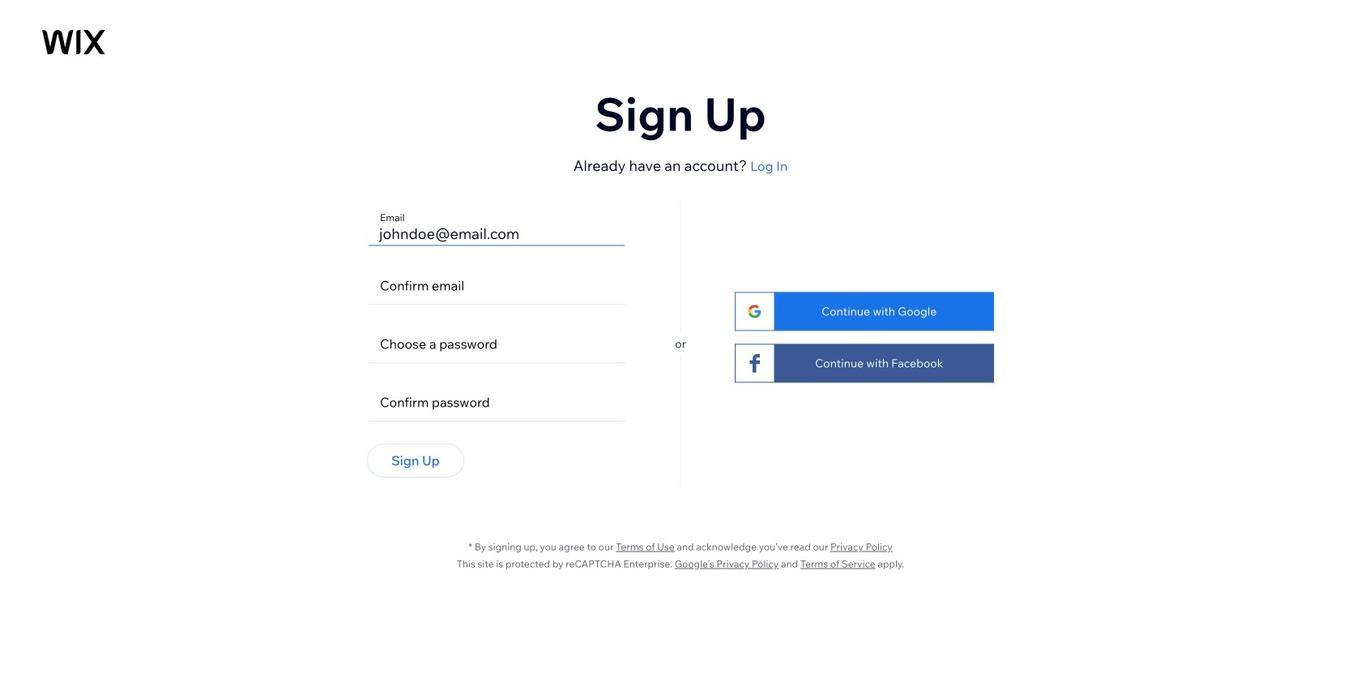 Task type: describe. For each thing, give the bounding box(es) containing it.
wix image
[[42, 30, 105, 54]]

google image
[[747, 304, 763, 319]]



Task type: vqa. For each thing, say whether or not it's contained in the screenshot.
This at the bottom
no



Task type: locate. For each thing, give the bounding box(es) containing it.
more login options group
[[686, 201, 994, 488]]

None text field
[[375, 265, 618, 305]]

facebook image
[[747, 354, 763, 373]]

None text field
[[376, 207, 618, 246]]

None password field
[[375, 323, 599, 364], [375, 381, 618, 422], [375, 323, 599, 364], [375, 381, 618, 422]]



